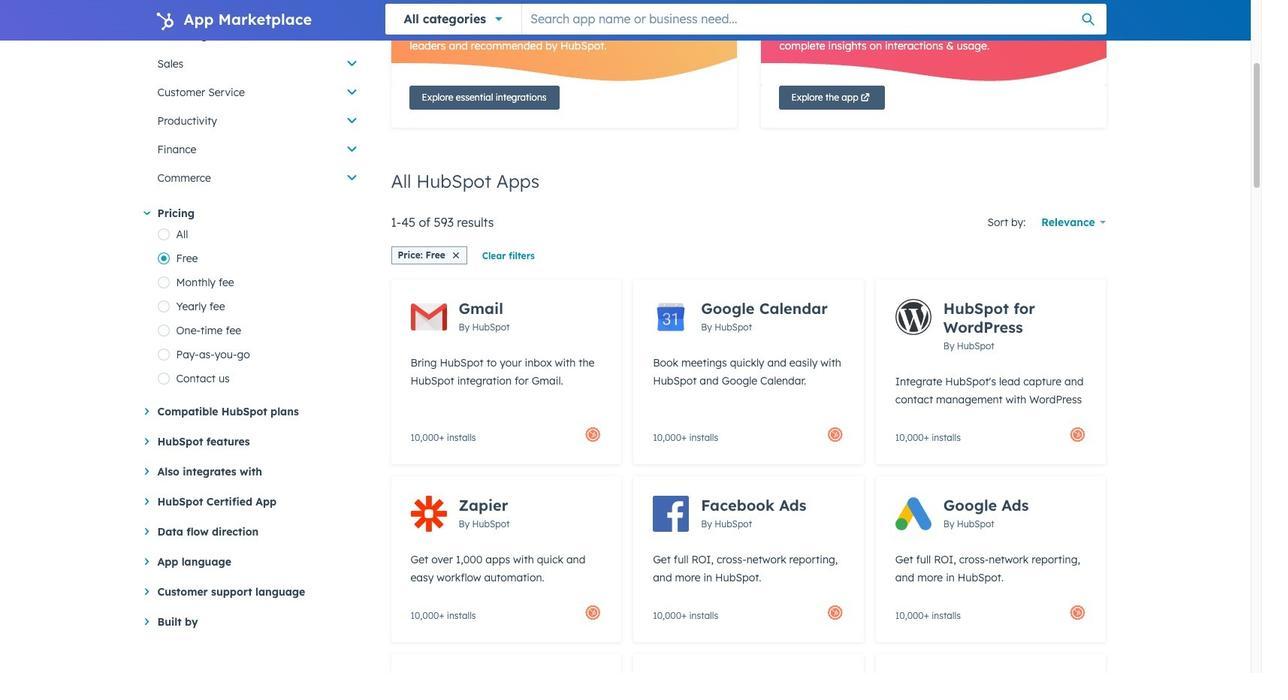 Task type: locate. For each thing, give the bounding box(es) containing it.
caret image
[[145, 468, 148, 475], [145, 588, 148, 595]]

caret image
[[143, 211, 150, 215], [145, 408, 148, 415], [145, 438, 148, 445], [145, 498, 148, 505], [145, 528, 148, 535], [145, 558, 148, 565], [145, 618, 148, 625]]

pricing group
[[157, 222, 367, 391]]

0 vertical spatial caret image
[[145, 468, 148, 475]]

1 vertical spatial caret image
[[145, 588, 148, 595]]

2 caret image from the top
[[145, 588, 148, 595]]



Task type: vqa. For each thing, say whether or not it's contained in the screenshot.
caret icon
yes



Task type: describe. For each thing, give the bounding box(es) containing it.
Search app name or business need... search field
[[522, 4, 1106, 34]]

close image
[[453, 252, 459, 258]]

1 caret image from the top
[[145, 468, 148, 475]]



